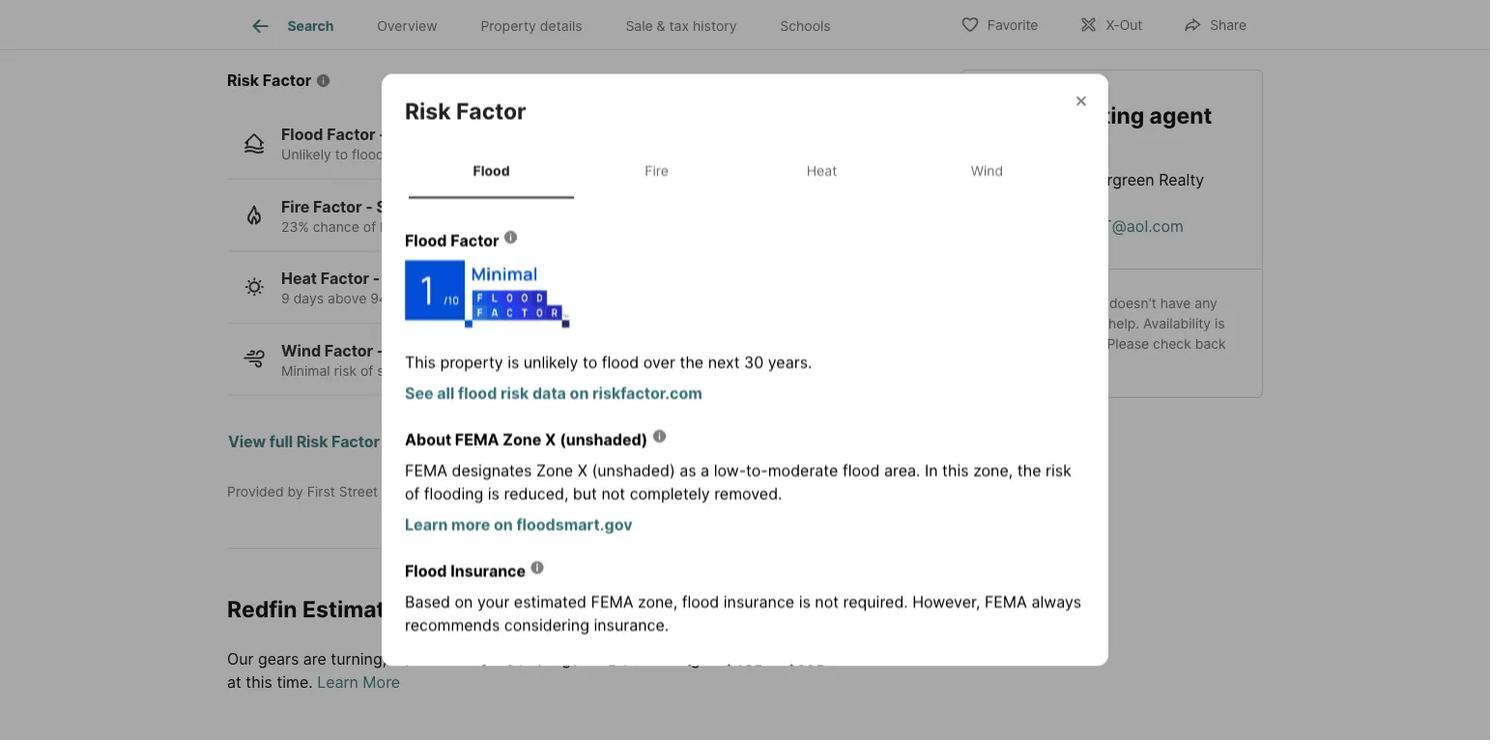 Task type: describe. For each thing, give the bounding box(es) containing it.
factor inside flood factor - minimal unlikely to flood in next 30 years
[[327, 125, 376, 144]]

not inside 'fema designates zone x (unshaded) as a low-to-moderate flood area. in this zone, the risk of flooding is reduced, but not completely removed.'
[[602, 484, 625, 503]]

0 vertical spatial on
[[570, 384, 589, 403]]

change.
[[1052, 335, 1103, 352]]

mesa inside 'risk factor' dialog
[[564, 662, 604, 681]]

moderate
[[768, 461, 838, 480]]

search link
[[249, 14, 334, 38]]

x-out button
[[1063, 4, 1159, 44]]

is left unlikely
[[508, 353, 519, 372]]

heat factor - moderate 9 days above 94° expected this year, 27 days in 30 years
[[281, 269, 647, 307]]

details
[[540, 18, 582, 34]]

listing
[[1077, 101, 1145, 129]]

estimate
[[851, 650, 914, 669]]

agents
[[985, 315, 1028, 331]]

9
[[281, 291, 290, 307]]

some
[[361, 2, 400, 21]]

flood inside based on your estimated fema zone, flood insurance is not required. however, fema always recommends considering insurance.
[[682, 593, 719, 611]]

- for heat
[[373, 269, 380, 288]]

heat for heat
[[807, 162, 837, 178]]

- for flood
[[379, 125, 386, 144]]

in right wildfire
[[496, 219, 507, 235]]

your
[[477, 593, 510, 611]]

wind for wind factor - minimal minimal risk of severe winds over next 30 years
[[281, 341, 321, 360]]

fema up designates
[[455, 430, 499, 449]]

overview
[[377, 18, 437, 34]]

flood tab
[[409, 147, 574, 194]]

expected
[[398, 291, 457, 307]]

0 vertical spatial 0
[[439, 596, 455, 623]]

30 inside fire factor - severe 23% chance of being in a wildfire in next 30 years
[[543, 219, 560, 235]]

x-out
[[1106, 17, 1143, 33]]

see all flood risk data on riskfactor.com link
[[405, 384, 702, 403]]

fire factor - severe 23% chance of being in a wildfire in next 30 years
[[281, 197, 598, 235]]

0 horizontal spatial by
[[288, 483, 303, 500]]

our
[[227, 650, 254, 669]]

area.
[[884, 461, 921, 480]]

flood down property
[[458, 384, 497, 403]]

wind tab
[[905, 147, 1070, 194]]

risk factor inside dialog
[[405, 97, 526, 124]]

removed.
[[714, 484, 782, 503]]

is inside 'fema designates zone x (unshaded) as a low-to-moderate flood area. in this zone, the risk of flooding is reduced, but not completely removed.'
[[488, 484, 500, 503]]

risk factor dialog
[[382, 74, 1109, 740]]

x for fema
[[545, 430, 556, 449]]

severe
[[376, 197, 429, 216]]

be
[[651, 2, 669, 21]]

0 vertical spatial for
[[403, 596, 434, 623]]

unlikely
[[524, 353, 578, 372]]

learn more on floodsmart.gov
[[405, 515, 633, 534]]

30 inside heat factor - moderate 9 days above 94° expected this year, 27 days in 30 years
[[592, 291, 609, 307]]

to inside our gears are turning, but we don't have enough information to generate an accurate estimate at this time.
[[672, 650, 686, 669]]

property details tab
[[459, 3, 604, 49]]

see
[[405, 384, 434, 403]]

property
[[481, 18, 536, 34]]

enough
[[525, 650, 580, 669]]

for inside 'risk factor' dialog
[[481, 662, 501, 681]]

insurance
[[724, 593, 795, 611]]

0 vertical spatial insurance
[[451, 562, 526, 580]]

years inside wind factor - minimal minimal risk of severe winds over next 30 years
[[549, 363, 584, 379]]

an
[[761, 650, 778, 669]]

heat tab
[[739, 147, 905, 194]]

at
[[227, 674, 241, 692]]

most homes have some risk of natural disasters, and may be impacted by climate change due to rising temperatures and sea levels.
[[227, 2, 930, 44]]

$435
[[724, 662, 763, 681]]

flood inside 'fema designates zone x (unshaded) as a low-to-moderate flood area. in this zone, the risk of flooding is reduced, but not completely removed.'
[[843, 461, 880, 480]]

wildfire
[[446, 219, 492, 235]]

redfin inside at this time, redfin doesn't have any agents available to help. availability is subject to change. please check back soon.
[[1065, 295, 1106, 311]]

designates
[[452, 461, 532, 480]]

insurance for 0 irvine mesa rd ranges from $435 to $905 per year.
[[405, 662, 893, 681]]

riskfactor.com
[[593, 384, 702, 403]]

this inside heat factor - moderate 9 days above 94° expected this year, 27 days in 30 years
[[461, 291, 484, 307]]

generate
[[691, 650, 756, 669]]

learn for learn more
[[317, 674, 358, 692]]

heat for heat factor - moderate 9 days above 94° expected this year, 27 days in 30 years
[[281, 269, 317, 288]]

soon.
[[985, 355, 1020, 372]]

factor inside fire factor - severe 23% chance of being in a wildfire in next 30 years
[[313, 197, 362, 216]]

years inside fire factor - severe 23% chance of being in a wildfire in next 30 years
[[564, 219, 598, 235]]

minimal for wind factor - minimal
[[388, 341, 447, 360]]

we
[[420, 650, 441, 669]]

in inside flood factor - minimal unlikely to flood in next 30 years
[[388, 147, 399, 163]]

insurance.
[[594, 616, 669, 635]]

doesn't
[[1109, 295, 1157, 311]]

overview tab
[[355, 3, 459, 49]]

above
[[328, 291, 367, 307]]

information
[[585, 650, 667, 669]]

factor down search link at the left top
[[263, 71, 311, 90]]

tax
[[669, 18, 689, 34]]

favorite button
[[944, 4, 1055, 44]]

94°
[[370, 291, 394, 307]]

data
[[532, 384, 566, 403]]

of inside 'fema designates zone x (unshaded) as a low-to-moderate flood area. in this zone, the risk of flooding is reduced, but not completely removed.'
[[405, 484, 420, 503]]

share
[[1210, 17, 1247, 33]]

view full risk factor report button
[[227, 419, 431, 466]]

- for wind
[[377, 341, 384, 360]]

levels.
[[435, 25, 481, 44]]

estimated
[[514, 593, 587, 611]]

of inside most homes have some risk of natural disasters, and may be impacted by climate change due to rising temperatures and sea levels.
[[435, 2, 450, 21]]

&
[[657, 18, 665, 34]]

fire tab
[[574, 147, 739, 194]]

30 inside flood factor - minimal unlikely to flood in next 30 years
[[435, 147, 452, 163]]

all
[[437, 384, 455, 403]]

don't
[[445, 650, 482, 669]]

contact
[[985, 101, 1072, 129]]

years inside flood factor - minimal unlikely to flood in next 30 years
[[456, 147, 491, 163]]

factor inside heat factor - moderate 9 days above 94° expected this year, 27 days in 30 years
[[321, 269, 369, 288]]

factor inside wind factor - minimal minimal risk of severe winds over next 30 years
[[324, 341, 373, 360]]

first
[[307, 483, 335, 500]]

property
[[440, 353, 503, 372]]

but inside 'fema designates zone x (unshaded) as a low-to-moderate flood area. in this zone, the risk of flooding is reduced, but not completely removed.'
[[573, 484, 597, 503]]

have inside most homes have some risk of natural disasters, and may be impacted by climate change due to rising temperatures and sea levels.
[[321, 2, 356, 21]]

property details
[[481, 18, 582, 34]]

sale & tax history tab
[[604, 3, 759, 49]]

factor up flood tab on the left of the page
[[456, 97, 526, 124]]

in right being
[[419, 219, 431, 235]]

but inside our gears are turning, but we don't have enough information to generate an accurate estimate at this time.
[[391, 650, 415, 669]]

x for designates
[[578, 461, 588, 480]]

flood for flood factor
[[405, 231, 447, 250]]

reduced,
[[504, 484, 569, 503]]

flood insurance
[[405, 562, 526, 580]]

are
[[303, 650, 327, 669]]

minimal for flood factor - minimal
[[390, 125, 449, 144]]

time.
[[277, 674, 313, 692]]

next inside wind factor - minimal minimal risk of severe winds over next 30 years
[[497, 363, 525, 379]]

severe
[[377, 363, 420, 379]]

year.
[[858, 662, 893, 681]]

risk inside dialog
[[405, 97, 451, 124]]

provided by first street foundation
[[227, 483, 453, 500]]

have inside our gears are turning, but we don't have enough information to generate an accurate estimate at this time.
[[486, 650, 521, 669]]

30 inside 'risk factor' dialog
[[744, 353, 764, 372]]

being
[[380, 219, 416, 235]]

homesmart,
[[985, 170, 1076, 189]]

sale & tax history
[[626, 18, 737, 34]]

flood inside flood factor - minimal unlikely to flood in next 30 years
[[352, 147, 384, 163]]

of inside fire factor - severe 23% chance of being in a wildfire in next 30 years
[[363, 219, 376, 235]]

ochomesdirect@aol.com
[[985, 216, 1184, 235]]

redfin estimate for 0 irvine mesa rd
[[227, 596, 620, 623]]

more
[[363, 674, 400, 692]]

learn more
[[317, 674, 400, 692]]

risk inside most homes have some risk of natural disasters, and may be impacted by climate change due to rising temperatures and sea levels.
[[405, 2, 431, 21]]

learn for learn more on floodsmart.gov
[[405, 515, 448, 534]]

0 horizontal spatial risk
[[227, 71, 259, 90]]

gears
[[258, 650, 299, 669]]

1 vertical spatial redfin
[[227, 596, 297, 623]]

flood for flood
[[473, 162, 510, 178]]

risk factor element
[[405, 74, 549, 125]]

most
[[227, 2, 264, 21]]

climate
[[768, 2, 821, 21]]

- for fire
[[366, 197, 373, 216]]

see all flood risk data on riskfactor.com
[[405, 384, 702, 403]]



Task type: vqa. For each thing, say whether or not it's contained in the screenshot.


Task type: locate. For each thing, give the bounding box(es) containing it.
1 vertical spatial the
[[1017, 461, 1041, 480]]

30 up this property is unlikely to flood over the next 30 years.
[[592, 291, 609, 307]]

- inside heat factor - moderate 9 days above 94° expected this year, 27 days in 30 years
[[373, 269, 380, 288]]

2 days from the left
[[543, 291, 573, 307]]

factor up unlikely
[[327, 125, 376, 144]]

1 vertical spatial heat
[[281, 269, 317, 288]]

1 vertical spatial for
[[481, 662, 501, 681]]

flood up moderate
[[405, 231, 447, 250]]

learn inside 'risk factor' dialog
[[405, 515, 448, 534]]

fire for fire
[[645, 162, 669, 178]]

1 vertical spatial not
[[815, 593, 839, 611]]

0 horizontal spatial not
[[602, 484, 625, 503]]

0 down flood insurance
[[439, 596, 455, 623]]

minimal up severe on the left of page
[[388, 341, 447, 360]]

1 vertical spatial have
[[1160, 295, 1191, 311]]

1 horizontal spatial over
[[643, 353, 675, 372]]

wind down contact
[[971, 162, 1003, 178]]

but up floodsmart.gov
[[573, 484, 597, 503]]

flood inside flood factor - minimal unlikely to flood in next 30 years
[[281, 125, 323, 144]]

but left 'we'
[[391, 650, 415, 669]]

1 horizontal spatial heat
[[807, 162, 837, 178]]

flood for flood insurance
[[405, 562, 447, 580]]

1 vertical spatial 0
[[505, 662, 515, 681]]

years up this property is unlikely to flood over the next 30 years.
[[613, 291, 647, 307]]

1 vertical spatial zone,
[[638, 593, 678, 611]]

tab list inside 'risk factor' dialog
[[405, 143, 1085, 198]]

this up agents
[[1002, 295, 1026, 311]]

tab list
[[227, 0, 868, 49], [405, 143, 1085, 198]]

over right winds
[[465, 363, 493, 379]]

next up see all flood risk data on riskfactor.com
[[497, 363, 525, 379]]

(unshaded) for designates
[[592, 461, 675, 480]]

0 horizontal spatial the
[[680, 353, 704, 372]]

- inside wind factor - minimal minimal risk of severe winds over next 30 years
[[377, 341, 384, 360]]

1 horizontal spatial risk
[[296, 433, 328, 452]]

years down 'risk factor' element
[[456, 147, 491, 163]]

this right at
[[246, 674, 273, 692]]

availability
[[1143, 315, 1211, 331]]

years inside heat factor - moderate 9 days above 94° expected this year, 27 days in 30 years
[[613, 291, 647, 307]]

in
[[925, 461, 938, 480]]

mesa down considering
[[564, 662, 604, 681]]

and left may
[[584, 2, 612, 21]]

this left 'year,' at the left of page
[[461, 291, 484, 307]]

is down designates
[[488, 484, 500, 503]]

a right as
[[701, 461, 710, 480]]

schools tab
[[759, 3, 852, 49]]

about fema zone x (unshaded)
[[405, 430, 648, 449]]

zone up reduced,
[[536, 461, 573, 480]]

zone, right in
[[973, 461, 1013, 480]]

risk factor
[[227, 71, 311, 90], [405, 97, 526, 124]]

for
[[403, 596, 434, 623], [481, 662, 501, 681]]

have up availability
[[1160, 295, 1191, 311]]

of left being
[[363, 219, 376, 235]]

1 vertical spatial minimal
[[388, 341, 447, 360]]

aliotta
[[1040, 147, 1090, 166]]

30 right wildfire
[[543, 219, 560, 235]]

27
[[523, 291, 539, 307]]

risk inside 'fema designates zone x (unshaded) as a low-to-moderate flood area. in this zone, the risk of flooding is reduced, but not completely removed.'
[[1046, 461, 1072, 480]]

mesa up enough
[[527, 596, 586, 623]]

fire
[[645, 162, 669, 178], [281, 197, 310, 216]]

this
[[405, 353, 436, 372]]

1 horizontal spatial on
[[494, 515, 513, 534]]

flood up 'riskfactor.com'
[[602, 353, 639, 372]]

x up floodsmart.gov
[[578, 461, 588, 480]]

1 vertical spatial rd
[[608, 662, 627, 681]]

1 horizontal spatial and
[[584, 2, 612, 21]]

1 horizontal spatial zone,
[[973, 461, 1013, 480]]

minimal inside flood factor - minimal unlikely to flood in next 30 years
[[390, 125, 449, 144]]

risk up flood factor - minimal unlikely to flood in next 30 years
[[405, 97, 451, 124]]

0 horizontal spatial learn
[[317, 674, 358, 692]]

30 left years.
[[744, 353, 764, 372]]

0 vertical spatial x
[[545, 430, 556, 449]]

learn down foundation
[[405, 515, 448, 534]]

rd
[[591, 596, 620, 623], [608, 662, 627, 681]]

and
[[584, 2, 612, 21], [374, 25, 401, 44]]

redfin up available
[[1065, 295, 1106, 311]]

tab list containing flood
[[405, 143, 1085, 198]]

fema up insurance.
[[591, 593, 634, 611]]

by left climate
[[746, 2, 764, 21]]

tab list containing search
[[227, 0, 868, 49]]

recommends
[[405, 616, 500, 635]]

of left severe on the left of page
[[360, 363, 373, 379]]

wind inside wind tab
[[971, 162, 1003, 178]]

$905
[[787, 662, 825, 681]]

fema up foundation
[[405, 461, 447, 480]]

have right don't at the left bottom of the page
[[486, 650, 521, 669]]

disasters,
[[509, 2, 580, 21]]

factor down the above
[[324, 341, 373, 360]]

over inside wind factor - minimal minimal risk of severe winds over next 30 years
[[465, 363, 493, 379]]

a left wildfire
[[434, 219, 442, 235]]

1 horizontal spatial the
[[1017, 461, 1041, 480]]

0 vertical spatial not
[[602, 484, 625, 503]]

0 vertical spatial redfin
[[1065, 295, 1106, 311]]

completely
[[630, 484, 710, 503]]

irvine down flood insurance
[[460, 596, 522, 623]]

in up severe
[[388, 147, 399, 163]]

flood factor
[[405, 231, 499, 250]]

1 horizontal spatial wind
[[971, 162, 1003, 178]]

0 vertical spatial risk
[[227, 71, 259, 90]]

this inside our gears are turning, but we don't have enough information to generate an accurate estimate at this time.
[[246, 674, 273, 692]]

over inside 'risk factor' dialog
[[643, 353, 675, 372]]

this property is unlikely to flood over the next 30 years.
[[405, 353, 812, 372]]

rd up information
[[591, 596, 620, 623]]

zone for fema
[[503, 430, 542, 449]]

this
[[461, 291, 484, 307], [1002, 295, 1026, 311], [942, 461, 969, 480], [246, 674, 273, 692]]

0 vertical spatial rd
[[591, 596, 620, 623]]

- up "94°"
[[373, 269, 380, 288]]

not inside based on your estimated fema zone, flood insurance is not required. however, fema always recommends considering insurance.
[[815, 593, 839, 611]]

of
[[435, 2, 450, 21], [363, 219, 376, 235], [360, 363, 373, 379], [405, 484, 420, 503]]

in inside heat factor - moderate 9 days above 94° expected this year, 27 days in 30 years
[[577, 291, 588, 307]]

schools
[[780, 18, 831, 34]]

0 horizontal spatial have
[[321, 2, 356, 21]]

0 horizontal spatial over
[[465, 363, 493, 379]]

of inside wind factor - minimal minimal risk of severe winds over next 30 years
[[360, 363, 373, 379]]

0 horizontal spatial x
[[545, 430, 556, 449]]

is up back
[[1215, 315, 1225, 331]]

zone inside 'fema designates zone x (unshaded) as a low-to-moderate flood area. in this zone, the risk of flooding is reduced, but not completely removed.'
[[536, 461, 573, 480]]

of up levels.
[[435, 2, 450, 21]]

minimal down 'risk factor' element
[[390, 125, 449, 144]]

flood left area.
[[843, 461, 880, 480]]

0 vertical spatial risk factor
[[227, 71, 311, 90]]

x down data
[[545, 430, 556, 449]]

fire inside fire factor - severe 23% chance of being in a wildfire in next 30 years
[[281, 197, 310, 216]]

this inside at this time, redfin doesn't have any agents available to help. availability is subject to change. please check back soon.
[[1002, 295, 1026, 311]]

next up severe
[[403, 147, 431, 163]]

(unshaded) for fema
[[560, 430, 648, 449]]

from
[[686, 662, 720, 681]]

zone for designates
[[536, 461, 573, 480]]

1 days from the left
[[293, 291, 324, 307]]

floodsmart.gov
[[516, 515, 633, 534]]

0 horizontal spatial zone,
[[638, 593, 678, 611]]

(unshaded) up completely
[[592, 461, 675, 480]]

2 vertical spatial have
[[486, 650, 521, 669]]

sea
[[405, 25, 431, 44]]

have up temperatures
[[321, 2, 356, 21]]

and down 'some' on the left top
[[374, 25, 401, 44]]

winds
[[424, 363, 461, 379]]

of left flooding at the bottom of the page
[[405, 484, 420, 503]]

over up 'riskfactor.com'
[[643, 353, 675, 372]]

to inside most homes have some risk of natural disasters, and may be impacted by climate change due to rising temperatures and sea levels.
[[916, 2, 930, 21]]

at this time, redfin doesn't have any agents available to help. availability is subject to change. please check back soon.
[[985, 295, 1226, 372]]

0 horizontal spatial and
[[374, 25, 401, 44]]

for up 'we'
[[403, 596, 434, 623]]

this inside 'fema designates zone x (unshaded) as a low-to-moderate flood area. in this zone, the risk of flooding is reduced, but not completely removed.'
[[942, 461, 969, 480]]

on right more
[[494, 515, 513, 534]]

0 vertical spatial heat
[[807, 162, 837, 178]]

1 vertical spatial on
[[494, 515, 513, 534]]

x
[[545, 430, 556, 449], [578, 461, 588, 480]]

1 horizontal spatial a
[[701, 461, 710, 480]]

risk inside button
[[296, 433, 328, 452]]

fire for fire factor - severe 23% chance of being in a wildfire in next 30 years
[[281, 197, 310, 216]]

zone, inside based on your estimated fema zone, flood insurance is not required. however, fema always recommends considering insurance.
[[638, 593, 678, 611]]

23%
[[281, 219, 309, 235]]

not up floodsmart.gov
[[602, 484, 625, 503]]

1 horizontal spatial redfin
[[1065, 295, 1106, 311]]

factor up street
[[332, 433, 380, 452]]

days
[[293, 291, 324, 307], [543, 291, 573, 307]]

risk
[[227, 71, 259, 90], [405, 97, 451, 124], [296, 433, 328, 452]]

on right data
[[570, 384, 589, 403]]

based on your estimated fema zone, flood insurance is not required. however, fema always recommends considering insurance.
[[405, 593, 1082, 635]]

next inside flood factor - minimal unlikely to flood in next 30 years
[[403, 147, 431, 163]]

1 vertical spatial insurance
[[405, 662, 476, 681]]

1 vertical spatial tab list
[[405, 143, 1085, 198]]

0 vertical spatial zone
[[503, 430, 542, 449]]

view full risk factor report
[[228, 433, 430, 452]]

factor
[[263, 71, 311, 90], [456, 97, 526, 124], [327, 125, 376, 144], [313, 197, 362, 216], [451, 231, 499, 250], [321, 269, 369, 288], [324, 341, 373, 360], [332, 433, 380, 452]]

zone, up insurance.
[[638, 593, 678, 611]]

unlikely
[[281, 147, 331, 163]]

to inside flood factor - minimal unlikely to flood in next 30 years
[[335, 147, 348, 163]]

insurance up your
[[451, 562, 526, 580]]

any
[[1195, 295, 1218, 311]]

rd inside 'risk factor' dialog
[[608, 662, 627, 681]]

a inside 'fema designates zone x (unshaded) as a low-to-moderate flood area. in this zone, the risk of flooding is reduced, but not completely removed.'
[[701, 461, 710, 480]]

1 vertical spatial (unshaded)
[[592, 461, 675, 480]]

1 vertical spatial mesa
[[564, 662, 604, 681]]

2 vertical spatial risk
[[296, 433, 328, 452]]

- up severe
[[379, 125, 386, 144]]

learn down turning,
[[317, 674, 358, 692]]

share button
[[1167, 4, 1263, 44]]

1 horizontal spatial but
[[573, 484, 597, 503]]

turning,
[[331, 650, 387, 669]]

1 vertical spatial wind
[[281, 341, 321, 360]]

1 vertical spatial a
[[701, 461, 710, 480]]

flood right unlikely
[[352, 147, 384, 163]]

flood up wildfire
[[473, 162, 510, 178]]

1 vertical spatial fire
[[281, 197, 310, 216]]

0 horizontal spatial fire
[[281, 197, 310, 216]]

a
[[434, 219, 442, 235], [701, 461, 710, 480]]

this right in
[[942, 461, 969, 480]]

1 horizontal spatial not
[[815, 593, 839, 611]]

wind down '9'
[[281, 341, 321, 360]]

0 vertical spatial mesa
[[527, 596, 586, 623]]

moderate
[[384, 269, 457, 288]]

rd left ranges
[[608, 662, 627, 681]]

per
[[830, 662, 854, 681]]

0 horizontal spatial on
[[455, 593, 473, 611]]

- inside fire factor - severe 23% chance of being in a wildfire in next 30 years
[[366, 197, 373, 216]]

factor up heat factor - moderate 9 days above 94° expected this year, 27 days in 30 years
[[451, 231, 499, 250]]

learn more on floodsmart.gov link
[[405, 515, 633, 534]]

risk down rising
[[227, 71, 259, 90]]

due
[[884, 2, 911, 21]]

factor up the above
[[321, 269, 369, 288]]

0
[[439, 596, 455, 623], [505, 662, 515, 681]]

risk factor up flood tab on the left of the page
[[405, 97, 526, 124]]

by left first
[[288, 483, 303, 500]]

zone, inside 'fema designates zone x (unshaded) as a low-to-moderate flood area. in this zone, the risk of flooding is reduced, but not completely removed.'
[[973, 461, 1013, 480]]

fema left "always"
[[985, 593, 1027, 611]]

days right '9'
[[293, 291, 324, 307]]

full
[[269, 433, 293, 452]]

fire inside tab
[[645, 162, 669, 178]]

not left required.
[[815, 593, 839, 611]]

flood for flood factor - minimal unlikely to flood in next 30 years
[[281, 125, 323, 144]]

risk inside wind factor - minimal minimal risk of severe winds over next 30 years
[[334, 363, 357, 379]]

1 vertical spatial zone
[[536, 461, 573, 480]]

based
[[405, 593, 450, 611]]

sale
[[626, 18, 653, 34]]

is right "insurance"
[[799, 593, 811, 611]]

fema designates zone x (unshaded) as a low-to-moderate flood area. in this zone, the risk of flooding is reduced, but not completely removed.
[[405, 461, 1072, 503]]

0 vertical spatial learn
[[405, 515, 448, 534]]

0 vertical spatial have
[[321, 2, 356, 21]]

1 horizontal spatial days
[[543, 291, 573, 307]]

may
[[616, 2, 646, 21]]

available
[[1032, 315, 1088, 331]]

2 horizontal spatial have
[[1160, 295, 1191, 311]]

1 horizontal spatial x
[[578, 461, 588, 480]]

0 vertical spatial minimal
[[390, 125, 449, 144]]

30 inside wind factor - minimal minimal risk of severe winds over next 30 years
[[528, 363, 546, 379]]

realty
[[1159, 170, 1204, 189]]

next inside 'risk factor' dialog
[[708, 353, 740, 372]]

flood inside flood tab
[[473, 162, 510, 178]]

1 vertical spatial and
[[374, 25, 401, 44]]

30 up data
[[528, 363, 546, 379]]

history
[[693, 18, 737, 34]]

risk factor down rising
[[227, 71, 311, 90]]

please
[[1107, 335, 1149, 352]]

out
[[1120, 17, 1143, 33]]

always
[[1032, 593, 1082, 611]]

0 vertical spatial but
[[573, 484, 597, 503]]

1 vertical spatial but
[[391, 650, 415, 669]]

have inside at this time, redfin doesn't have any agents available to help. availability is subject to change. please check back soon.
[[1160, 295, 1191, 311]]

next left years.
[[708, 353, 740, 372]]

1 horizontal spatial by
[[746, 2, 764, 21]]

(unshaded) inside 'fema designates zone x (unshaded) as a low-to-moderate flood area. in this zone, the risk of flooding is reduced, but not completely removed.'
[[592, 461, 675, 480]]

1 vertical spatial risk
[[405, 97, 451, 124]]

1 vertical spatial irvine
[[519, 662, 560, 681]]

0 horizontal spatial heat
[[281, 269, 317, 288]]

1 horizontal spatial risk factor
[[405, 97, 526, 124]]

is inside at this time, redfin doesn't have any agents available to help. availability is subject to change. please check back soon.
[[1215, 315, 1225, 331]]

flood up unlikely
[[281, 125, 323, 144]]

0 vertical spatial by
[[746, 2, 764, 21]]

by inside most homes have some risk of natural disasters, and may be impacted by climate change due to rising temperatures and sea levels.
[[746, 2, 764, 21]]

0 horizontal spatial wind
[[281, 341, 321, 360]]

0 horizontal spatial days
[[293, 291, 324, 307]]

chance
[[313, 219, 359, 235]]

0 vertical spatial a
[[434, 219, 442, 235]]

temperatures
[[271, 25, 369, 44]]

0 vertical spatial tab list
[[227, 0, 868, 49]]

x-
[[1106, 17, 1120, 33]]

- left severe
[[366, 197, 373, 216]]

search
[[287, 18, 334, 34]]

0 vertical spatial the
[[680, 353, 704, 372]]

minimal
[[390, 125, 449, 144], [388, 341, 447, 360], [281, 363, 330, 379]]

2 horizontal spatial risk
[[405, 97, 451, 124]]

is inside based on your estimated fema zone, flood insurance is not required. however, fema always recommends considering insurance.
[[799, 593, 811, 611]]

1 vertical spatial by
[[288, 483, 303, 500]]

years up see all flood risk data on riskfactor.com link
[[549, 363, 584, 379]]

wind inside wind factor - minimal minimal risk of severe winds over next 30 years
[[281, 341, 321, 360]]

to-
[[746, 461, 768, 480]]

next inside fire factor - severe 23% chance of being in a wildfire in next 30 years
[[511, 219, 539, 235]]

fema inside 'fema designates zone x (unshaded) as a low-to-moderate flood area. in this zone, the risk of flooding is reduced, but not completely removed.'
[[405, 461, 447, 480]]

days right 27
[[543, 291, 573, 307]]

about
[[405, 430, 451, 449]]

the
[[680, 353, 704, 372], [1017, 461, 1041, 480]]

for down recommends
[[481, 662, 501, 681]]

view
[[228, 433, 266, 452]]

0 horizontal spatial risk factor
[[227, 71, 311, 90]]

0 vertical spatial (unshaded)
[[560, 430, 648, 449]]

insurance down recommends
[[405, 662, 476, 681]]

heat inside heat factor - moderate 9 days above 94° expected this year, 27 days in 30 years
[[281, 269, 317, 288]]

- inside flood factor - minimal unlikely to flood in next 30 years
[[379, 125, 386, 144]]

ginger aliotta homesmart, evergreen realty
[[985, 147, 1204, 189]]

1 vertical spatial learn
[[317, 674, 358, 692]]

1 horizontal spatial have
[[486, 650, 521, 669]]

years
[[456, 147, 491, 163], [564, 219, 598, 235], [613, 291, 647, 307], [549, 363, 584, 379]]

1 horizontal spatial for
[[481, 662, 501, 681]]

but
[[573, 484, 597, 503], [391, 650, 415, 669]]

x inside 'fema designates zone x (unshaded) as a low-to-moderate flood area. in this zone, the risk of flooding is reduced, but not completely removed.'
[[578, 461, 588, 480]]

irvine inside 'risk factor' dialog
[[519, 662, 560, 681]]

years down fire tab
[[564, 219, 598, 235]]

1 horizontal spatial fire
[[645, 162, 669, 178]]

2 horizontal spatial on
[[570, 384, 589, 403]]

0 horizontal spatial redfin
[[227, 596, 297, 623]]

low-
[[714, 461, 746, 480]]

irvine down considering
[[519, 662, 560, 681]]

0 inside 'risk factor' dialog
[[505, 662, 515, 681]]

on inside based on your estimated fema zone, flood insurance is not required. however, fema always recommends considering insurance.
[[455, 593, 473, 611]]

heat inside "tab"
[[807, 162, 837, 178]]

zone up designates
[[503, 430, 542, 449]]

1 horizontal spatial 0
[[505, 662, 515, 681]]

0 vertical spatial and
[[584, 2, 612, 21]]

flood up based
[[405, 562, 447, 580]]

a inside fire factor - severe 23% chance of being in a wildfire in next 30 years
[[434, 219, 442, 235]]

year,
[[488, 291, 519, 307]]

next right wildfire
[[511, 219, 539, 235]]

0 horizontal spatial 0
[[439, 596, 455, 623]]

the inside 'fema designates zone x (unshaded) as a low-to-moderate flood area. in this zone, the risk of flooding is reduced, but not completely removed.'
[[1017, 461, 1041, 480]]

0 vertical spatial wind
[[971, 162, 1003, 178]]

flood left "insurance"
[[682, 593, 719, 611]]

wind factor - minimal minimal risk of severe winds over next 30 years
[[281, 341, 584, 379]]

factor inside button
[[332, 433, 380, 452]]

in right 27
[[577, 291, 588, 307]]

30 up fire factor - severe 23% chance of being in a wildfire in next 30 years
[[435, 147, 452, 163]]

wind for wind
[[971, 162, 1003, 178]]

over
[[643, 353, 675, 372], [465, 363, 493, 379]]

0 horizontal spatial a
[[434, 219, 442, 235]]

2 vertical spatial minimal
[[281, 363, 330, 379]]

factor up chance
[[313, 197, 362, 216]]

0 horizontal spatial but
[[391, 650, 415, 669]]

risk right full
[[296, 433, 328, 452]]

wind
[[971, 162, 1003, 178], [281, 341, 321, 360]]

0 horizontal spatial for
[[403, 596, 434, 623]]

time,
[[1029, 295, 1061, 311]]

1 horizontal spatial learn
[[405, 515, 448, 534]]

contact listing agent
[[985, 101, 1212, 129]]

provided
[[227, 483, 284, 500]]

0 vertical spatial irvine
[[460, 596, 522, 623]]

2 vertical spatial on
[[455, 593, 473, 611]]

1 vertical spatial x
[[578, 461, 588, 480]]



